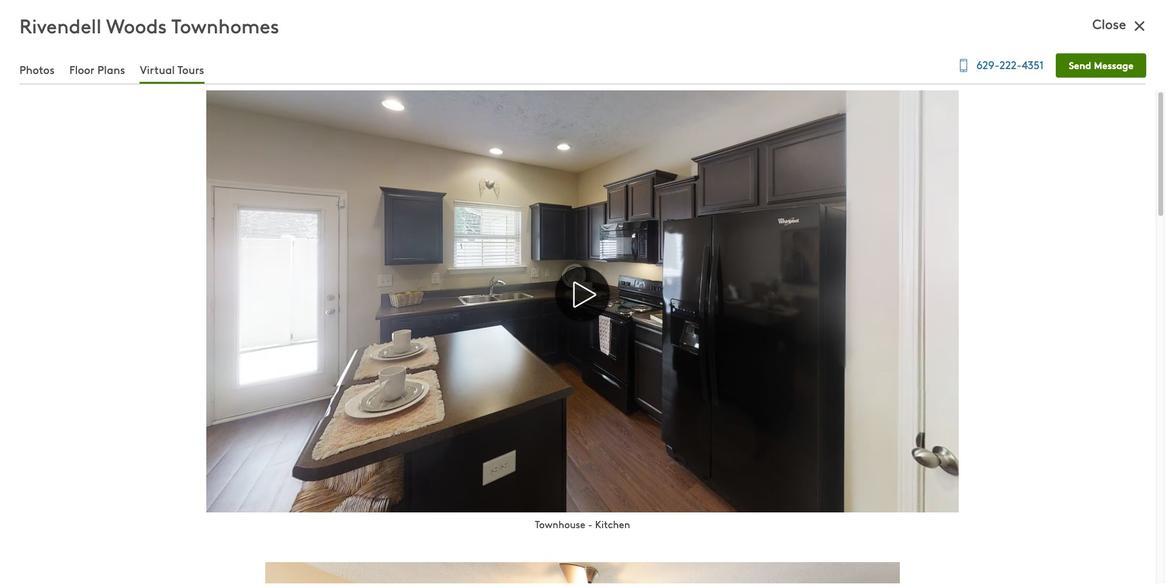 Task type: locate. For each thing, give the bounding box(es) containing it.
tn
[[195, 493, 209, 508]]

tours inside virtual tours button
[[178, 62, 204, 77]]

(629) 222-4351
[[903, 550, 970, 563]]

2 vertical spatial woods
[[182, 451, 270, 490]]

0 horizontal spatial virtual
[[140, 62, 175, 77]]

rivendell inside dialog
[[19, 12, 102, 39]]

1 vertical spatial 4351
[[950, 550, 970, 563]]

0 vertical spatial 222-
[[1000, 57, 1022, 72]]

1 horizontal spatial virtual
[[587, 398, 618, 411]]

4351 right (629)
[[950, 550, 970, 563]]

feet
[[593, 574, 611, 586]]

virtual tours button
[[140, 62, 204, 83]]

1 horizontal spatial photos
[[529, 398, 560, 411]]

rivendell woods townhomes
[[19, 12, 279, 39], [246, 431, 376, 444], [56, 451, 434, 490]]

townhomes
[[172, 12, 279, 39], [322, 431, 376, 444], [277, 451, 434, 490]]

photos left floor
[[19, 62, 55, 77]]

0 vertical spatial photos
[[19, 62, 55, 77]]

1 vertical spatial tours
[[620, 398, 644, 411]]

110 photos
[[513, 398, 560, 411]]

plans
[[97, 62, 125, 77]]

photos
[[19, 62, 55, 77], [529, 398, 560, 411]]

photos right the 110
[[529, 398, 560, 411]]

0 vertical spatial woods
[[106, 12, 167, 39]]

222- for 629-
[[1000, 57, 1022, 72]]

townhomes inside dialog
[[172, 12, 279, 39]]

woods inside dialog
[[106, 12, 167, 39]]

next link
[[1126, 0, 1157, 28]]

0 horizontal spatial woods
[[106, 12, 167, 39]]

4 virtual tours
[[579, 398, 644, 411]]

woods
[[106, 12, 167, 39], [290, 431, 320, 444], [182, 451, 270, 490]]

4351 inside 'rivendell woods townhomes' dialog
[[1022, 57, 1045, 72]]

photos inside the media tab list
[[19, 62, 55, 77]]

0 vertical spatial 4351
[[1022, 57, 1045, 72]]

menu button
[[44, 0, 110, 28]]

0 horizontal spatial photos
[[19, 62, 55, 77]]

send message button
[[1057, 53, 1147, 78]]

1 vertical spatial rivendell
[[246, 431, 287, 444]]

english
[[128, 7, 161, 20]]

0 horizontal spatial 4351
[[950, 550, 970, 563]]

antioch link
[[200, 431, 236, 444]]

4351 inside 'link'
[[950, 550, 970, 563]]

send
[[1070, 58, 1092, 72]]

629-
[[977, 57, 1000, 72]]

1 horizontal spatial tours
[[620, 398, 644, 411]]

square feet
[[560, 574, 611, 586]]

2 vertical spatial rivendell woods townhomes
[[56, 451, 434, 490]]

virtual right 4
[[587, 398, 618, 411]]

(629) 222-4351 link
[[884, 548, 970, 567]]

4
[[579, 398, 585, 411]]

next
[[1132, 8, 1151, 20]]

townhome image
[[39, 563, 1127, 588]]

222-
[[1000, 57, 1022, 72], [931, 550, 950, 563]]

tn 37013
[[195, 493, 242, 508]]

1 horizontal spatial 222-
[[1000, 57, 1022, 72]]

1 vertical spatial 222-
[[931, 550, 950, 563]]

contact
[[853, 439, 908, 459]]

prev link
[[1098, 0, 1126, 28]]

629-222-4351
[[977, 57, 1045, 72]]

rivendell
[[19, 12, 102, 39], [246, 431, 287, 444], [56, 451, 175, 490]]

floor plans button
[[69, 62, 125, 83]]

1 vertical spatial photos
[[529, 398, 560, 411]]

4351 right 629-
[[1022, 57, 1045, 72]]

1 horizontal spatial 4351
[[1022, 57, 1045, 72]]

bedrooms
[[277, 574, 321, 586]]

0 vertical spatial virtual
[[140, 62, 175, 77]]

kitchen
[[595, 518, 631, 532]]

this
[[912, 439, 939, 459]]

4 virtual tours button
[[570, 398, 653, 411]]

222- inside 'rivendell woods townhomes' dialog
[[1000, 57, 1022, 72]]

4351
[[1022, 57, 1045, 72], [950, 550, 970, 563]]

222- inside 'link'
[[931, 550, 950, 563]]

close
[[1093, 15, 1127, 33]]

0 horizontal spatial tours
[[178, 62, 204, 77]]

0 vertical spatial rivendell
[[19, 12, 102, 39]]

222- for (629)
[[931, 550, 950, 563]]

floor plans
[[69, 62, 125, 77]]

110 photos button
[[503, 398, 570, 411]]

-
[[588, 518, 593, 532]]

virtual right plans
[[140, 62, 175, 77]]

antioch
[[200, 431, 236, 444]]

2 horizontal spatial woods
[[290, 431, 320, 444]]

english link
[[116, 7, 161, 20]]

tours
[[178, 62, 204, 77], [620, 398, 644, 411]]

0 vertical spatial tours
[[178, 62, 204, 77]]

2 vertical spatial townhomes
[[277, 451, 434, 490]]

0 vertical spatial townhomes
[[172, 12, 279, 39]]

floor
[[69, 62, 94, 77]]

37013
[[213, 493, 242, 508]]

0 horizontal spatial 222-
[[931, 550, 950, 563]]

0 vertical spatial rivendell woods townhomes
[[19, 12, 279, 39]]

virtual
[[140, 62, 175, 77], [587, 398, 618, 411]]



Task type: vqa. For each thing, say whether or not it's contained in the screenshot.
woods in DIALOG
yes



Task type: describe. For each thing, give the bounding box(es) containing it.
request tour
[[897, 478, 957, 492]]

4351 for 629-222-4351
[[1022, 57, 1045, 72]]

message
[[1095, 58, 1134, 72]]

map link
[[0, 0, 44, 28]]

1 vertical spatial virtual
[[587, 398, 618, 411]]

rivendell woods townhomes dialog
[[0, 0, 1166, 588]]

photos button
[[19, 62, 55, 83]]

629-222-4351 link
[[955, 56, 1045, 77]]

virtual inside virtual tours button
[[140, 62, 175, 77]]

request
[[897, 478, 935, 492]]

1 vertical spatial woods
[[290, 431, 320, 444]]

(629)
[[903, 550, 928, 563]]

1 horizontal spatial woods
[[182, 451, 270, 490]]

1 vertical spatial rivendell woods townhomes
[[246, 431, 376, 444]]

media tab list
[[19, 62, 1146, 84]]

townhouse
[[535, 518, 586, 532]]

close button
[[1092, 15, 1151, 37]]

square
[[560, 574, 590, 586]]

share listing image
[[654, 455, 677, 478]]

virtual tours
[[140, 62, 204, 77]]

townhouse - kitchen
[[535, 518, 631, 532]]

prev
[[1104, 8, 1121, 20]]

property
[[943, 439, 1002, 459]]

2 vertical spatial rivendell
[[56, 451, 175, 490]]

request tour button
[[770, 474, 1085, 498]]

rivendell woods townhomes inside dialog
[[19, 12, 279, 39]]

tour
[[937, 478, 957, 492]]

4351 for (629) 222-4351
[[950, 550, 970, 563]]

today
[[677, 431, 700, 443]]

bathrooms
[[416, 574, 465, 586]]

1 vertical spatial townhomes
[[322, 431, 376, 444]]

contact this property
[[853, 439, 1002, 459]]

map
[[21, 8, 39, 20]]

townhouse - kitchen image
[[39, 90, 1127, 513]]

110
[[513, 398, 526, 411]]

menu
[[78, 8, 100, 20]]

send message
[[1070, 58, 1134, 72]]

property management company logo image
[[609, 483, 700, 517]]



